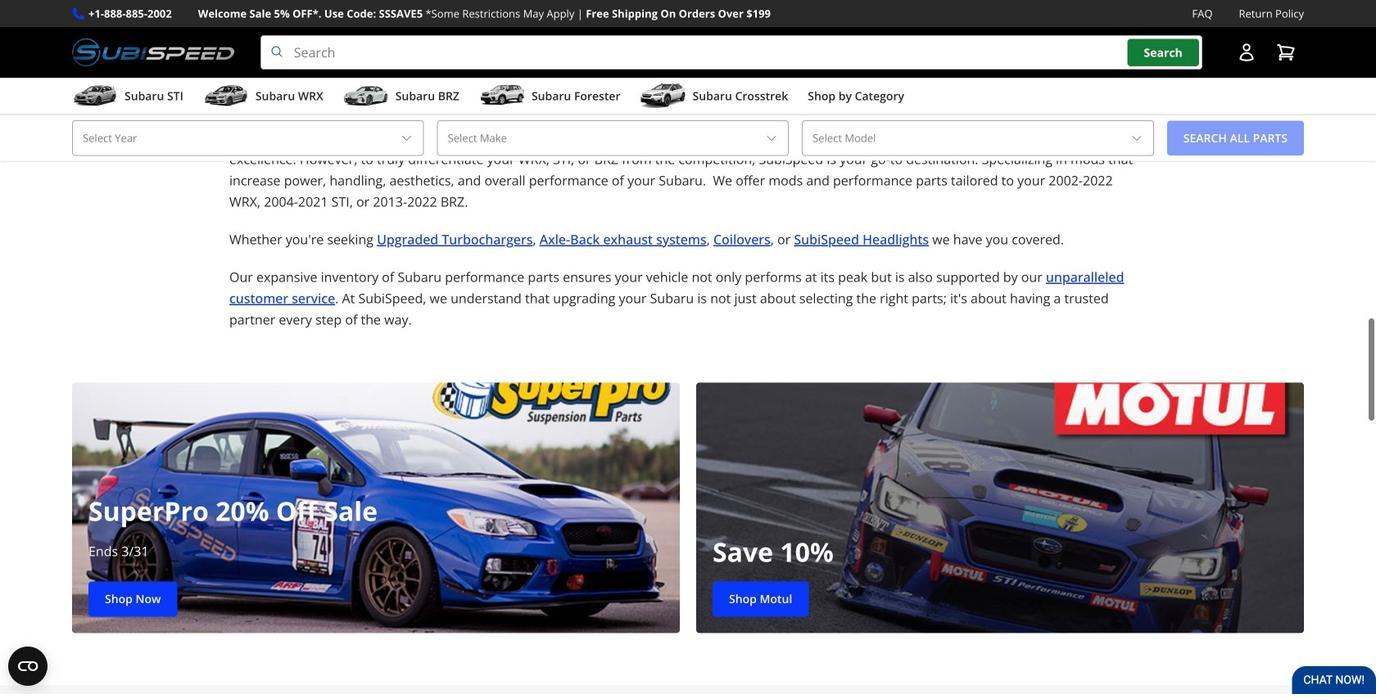 Task type: describe. For each thing, give the bounding box(es) containing it.
select make image
[[765, 132, 778, 145]]

search input field
[[260, 35, 1203, 70]]

a subaru sti thumbnail image image
[[72, 84, 118, 108]]

Select Model button
[[802, 121, 1154, 156]]

subispeed logo image
[[72, 35, 234, 70]]

a subaru forester thumbnail image image
[[479, 84, 525, 108]]

select year image
[[400, 132, 413, 145]]

a subaru wrx thumbnail image image
[[203, 84, 249, 108]]

open widget image
[[8, 647, 48, 687]]



Task type: vqa. For each thing, say whether or not it's contained in the screenshot.
subispeed logo
yes



Task type: locate. For each thing, give the bounding box(es) containing it.
button image
[[1237, 43, 1257, 62]]

select model image
[[1130, 132, 1144, 145]]

a subaru crosstrek thumbnail image image
[[640, 84, 686, 108]]

a subaru brz thumbnail image image
[[343, 84, 389, 108]]

Select Make button
[[437, 121, 789, 156]]

Select Year button
[[72, 121, 424, 156]]



